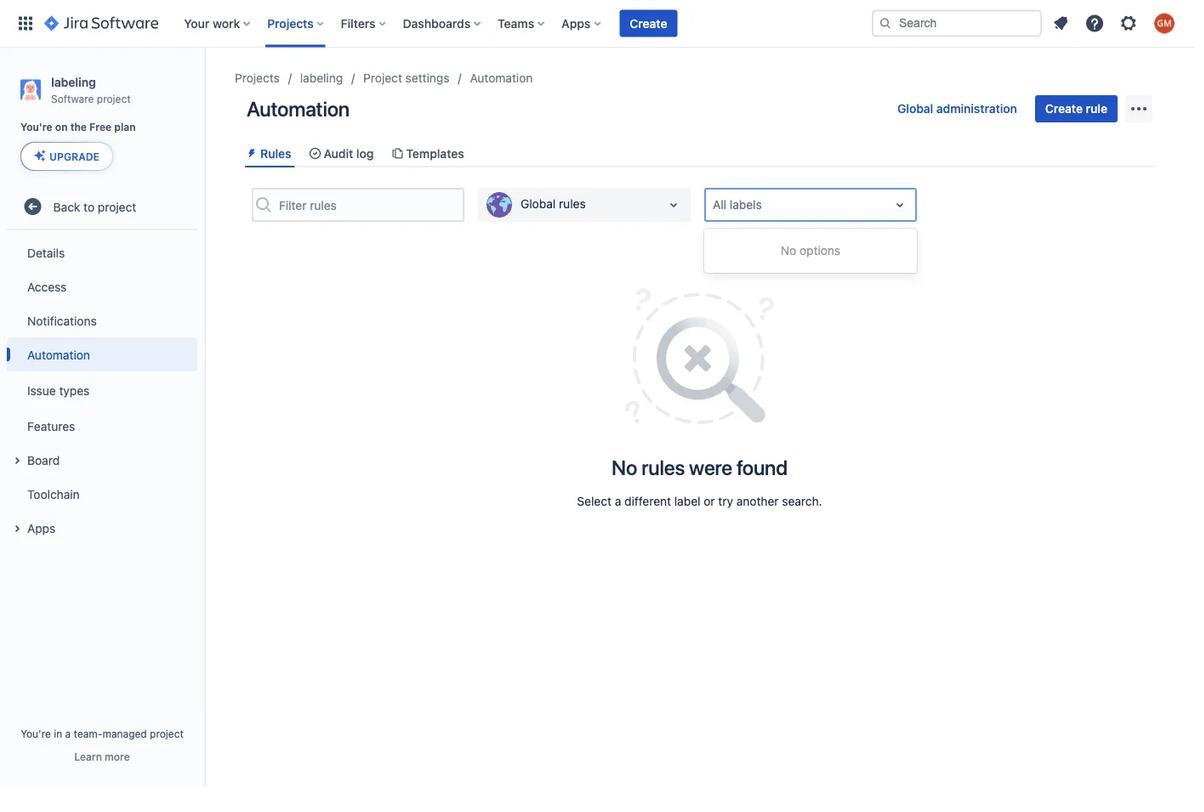 Task type: locate. For each thing, give the bounding box(es) containing it.
no rules were found
[[612, 456, 788, 480]]

tab list
[[238, 140, 1162, 168]]

1 vertical spatial global
[[521, 197, 556, 211]]

you're left on
[[20, 121, 52, 133]]

you're left in
[[21, 728, 51, 740]]

on
[[55, 121, 68, 133]]

0 horizontal spatial a
[[65, 728, 71, 740]]

create
[[630, 16, 668, 30], [1046, 102, 1083, 116]]

labeling down projects dropdown button on the left
[[300, 71, 343, 85]]

expand image inside 'board' button
[[7, 451, 27, 472]]

learn more button
[[74, 751, 130, 764]]

features link
[[7, 409, 197, 444]]

automation down teams
[[470, 71, 533, 85]]

no up 'different' on the right bottom of the page
[[612, 456, 638, 480]]

templates image
[[391, 147, 405, 160]]

0 vertical spatial apps
[[562, 16, 591, 30]]

dashboards button
[[398, 10, 488, 37]]

features
[[27, 419, 75, 433]]

1 vertical spatial you're
[[21, 728, 51, 740]]

0 horizontal spatial labeling
[[51, 75, 96, 89]]

filters
[[341, 16, 376, 30]]

1 horizontal spatial rules
[[642, 456, 685, 480]]

1 open image from the left
[[664, 195, 684, 215]]

create left rule
[[1046, 102, 1083, 116]]

rules
[[559, 197, 586, 211], [642, 456, 685, 480]]

1 you're from the top
[[20, 121, 52, 133]]

automation inside automation link
[[27, 348, 90, 362]]

0 vertical spatial expand image
[[7, 451, 27, 472]]

0 vertical spatial projects
[[267, 16, 314, 30]]

teams
[[498, 16, 535, 30]]

1 horizontal spatial global
[[898, 102, 934, 116]]

expand image inside apps button
[[7, 519, 27, 540]]

group
[[7, 231, 197, 551]]

project for labeling software project
[[97, 93, 131, 104]]

you're on the free plan
[[20, 121, 136, 133]]

primary element
[[10, 0, 872, 47]]

open image
[[664, 195, 684, 215], [890, 195, 911, 215]]

project
[[363, 71, 402, 85]]

project right the to
[[98, 200, 136, 214]]

audit log image
[[308, 147, 322, 160]]

0 vertical spatial automation link
[[470, 68, 533, 88]]

2 vertical spatial automation
[[27, 348, 90, 362]]

jira software image
[[44, 13, 158, 34], [44, 13, 158, 34]]

project up plan
[[97, 93, 131, 104]]

1 vertical spatial apps
[[27, 521, 56, 535]]

no for no options
[[781, 244, 797, 258]]

projects right sidebar navigation image
[[235, 71, 280, 85]]

in
[[54, 728, 62, 740]]

project inside labeling software project
[[97, 93, 131, 104]]

Filter rules field
[[274, 190, 463, 221]]

global
[[898, 102, 934, 116], [521, 197, 556, 211]]

toolchain link
[[7, 478, 197, 512]]

create rule
[[1046, 102, 1108, 116]]

you're
[[20, 121, 52, 133], [21, 728, 51, 740]]

notifications
[[27, 314, 97, 328]]

0 horizontal spatial open image
[[664, 195, 684, 215]]

templates
[[406, 146, 464, 160]]

0 vertical spatial create
[[630, 16, 668, 30]]

2 you're from the top
[[21, 728, 51, 740]]

apps
[[562, 16, 591, 30], [27, 521, 56, 535]]

work
[[213, 16, 240, 30]]

1 vertical spatial automation link
[[7, 338, 197, 372]]

all
[[713, 198, 727, 212]]

a right in
[[65, 728, 71, 740]]

2 horizontal spatial automation
[[470, 71, 533, 85]]

apps right teams dropdown button
[[562, 16, 591, 30]]

0 horizontal spatial global
[[521, 197, 556, 211]]

1 horizontal spatial labeling
[[300, 71, 343, 85]]

automation link
[[470, 68, 533, 88], [7, 338, 197, 372]]

create right apps popup button
[[630, 16, 668, 30]]

search image
[[879, 17, 893, 30]]

details link
[[7, 236, 197, 270]]

back to project link
[[7, 190, 197, 224]]

projects up the labeling link on the top
[[267, 16, 314, 30]]

0 horizontal spatial automation
[[27, 348, 90, 362]]

expand image for apps
[[7, 519, 27, 540]]

0 horizontal spatial apps
[[27, 521, 56, 535]]

types
[[59, 384, 90, 398]]

0 vertical spatial rules
[[559, 197, 586, 211]]

0 vertical spatial global
[[898, 102, 934, 116]]

1 horizontal spatial create
[[1046, 102, 1083, 116]]

1 vertical spatial expand image
[[7, 519, 27, 540]]

software
[[51, 93, 94, 104]]

try
[[718, 495, 733, 509]]

1 horizontal spatial apps
[[562, 16, 591, 30]]

automation
[[470, 71, 533, 85], [247, 97, 350, 121], [27, 348, 90, 362]]

expand image down features at the left of page
[[7, 451, 27, 472]]

labeling for labeling software project
[[51, 75, 96, 89]]

expand image down toolchain
[[7, 519, 27, 540]]

global inside "link"
[[898, 102, 934, 116]]

upgrade button
[[21, 143, 112, 170]]

1 vertical spatial no
[[612, 456, 638, 480]]

back to project
[[53, 200, 136, 214]]

global administration link
[[888, 95, 1028, 123]]

apps down toolchain
[[27, 521, 56, 535]]

automation down notifications
[[27, 348, 90, 362]]

2 expand image from the top
[[7, 519, 27, 540]]

1 vertical spatial rules
[[642, 456, 685, 480]]

1 expand image from the top
[[7, 451, 27, 472]]

create for create rule
[[1046, 102, 1083, 116]]

a right select
[[615, 495, 621, 509]]

rules for global
[[559, 197, 586, 211]]

banner
[[0, 0, 1196, 48]]

automation link up types
[[7, 338, 197, 372]]

no
[[781, 244, 797, 258], [612, 456, 638, 480]]

global rules
[[521, 197, 586, 211]]

actions image
[[1129, 99, 1150, 119]]

0 vertical spatial you're
[[20, 121, 52, 133]]

1 vertical spatial project
[[98, 200, 136, 214]]

no options
[[781, 244, 841, 258]]

issue
[[27, 384, 56, 398]]

apps inside apps button
[[27, 521, 56, 535]]

0 vertical spatial project
[[97, 93, 131, 104]]

labeling inside labeling software project
[[51, 75, 96, 89]]

1 vertical spatial automation
[[247, 97, 350, 121]]

learn
[[74, 751, 102, 763]]

1 vertical spatial create
[[1046, 102, 1083, 116]]

sidebar navigation image
[[186, 68, 223, 102]]

projects inside dropdown button
[[267, 16, 314, 30]]

expand image
[[7, 451, 27, 472], [7, 519, 27, 540]]

labeling
[[300, 71, 343, 85], [51, 75, 96, 89]]

0 horizontal spatial rules
[[559, 197, 586, 211]]

a
[[615, 495, 621, 509], [65, 728, 71, 740]]

0 horizontal spatial create
[[630, 16, 668, 30]]

the
[[70, 121, 87, 133]]

1 horizontal spatial automation link
[[470, 68, 533, 88]]

create rule button
[[1035, 95, 1118, 123]]

more
[[105, 751, 130, 763]]

managed
[[102, 728, 147, 740]]

projects
[[267, 16, 314, 30], [235, 71, 280, 85]]

automation for notifications
[[27, 348, 90, 362]]

0 horizontal spatial automation link
[[7, 338, 197, 372]]

create for create
[[630, 16, 668, 30]]

1 vertical spatial a
[[65, 728, 71, 740]]

0 vertical spatial automation
[[470, 71, 533, 85]]

1 horizontal spatial open image
[[890, 195, 911, 215]]

automation link down teams
[[470, 68, 533, 88]]

select a different label or try another search.
[[577, 495, 823, 509]]

0 vertical spatial no
[[781, 244, 797, 258]]

project right managed
[[150, 728, 184, 740]]

labeling up the software
[[51, 75, 96, 89]]

automation down the labeling link on the top
[[247, 97, 350, 121]]

filters button
[[336, 10, 393, 37]]

log
[[356, 146, 374, 160]]

search.
[[782, 495, 823, 509]]

projects for projects link
[[235, 71, 280, 85]]

project
[[97, 93, 131, 104], [98, 200, 136, 214], [150, 728, 184, 740]]

issue types
[[27, 384, 90, 398]]

1 horizontal spatial no
[[781, 244, 797, 258]]

upgrade
[[49, 151, 99, 163]]

1 vertical spatial projects
[[235, 71, 280, 85]]

rule
[[1086, 102, 1108, 116]]

no left options in the top right of the page
[[781, 244, 797, 258]]

learn more
[[74, 751, 130, 763]]

create button
[[620, 10, 678, 37]]

appswitcher icon image
[[15, 13, 36, 34]]

create inside primary element
[[630, 16, 668, 30]]

0 horizontal spatial no
[[612, 456, 638, 480]]

0 vertical spatial a
[[615, 495, 621, 509]]



Task type: vqa. For each thing, say whether or not it's contained in the screenshot.
LACEWORK TEST
no



Task type: describe. For each thing, give the bounding box(es) containing it.
help image
[[1085, 13, 1105, 34]]

your
[[184, 16, 210, 30]]

access link
[[7, 270, 197, 304]]

your work
[[184, 16, 240, 30]]

project settings link
[[363, 68, 450, 88]]

projects for projects dropdown button on the left
[[267, 16, 314, 30]]

select
[[577, 495, 612, 509]]

found
[[737, 456, 788, 480]]

1 horizontal spatial a
[[615, 495, 621, 509]]

global for global rules
[[521, 197, 556, 211]]

free
[[89, 121, 112, 133]]

notifications image
[[1051, 13, 1071, 34]]

labeling software project
[[51, 75, 131, 104]]

audit
[[324, 146, 353, 160]]

banner containing your work
[[0, 0, 1196, 48]]

you're in a team-managed project
[[21, 728, 184, 740]]

your work button
[[179, 10, 257, 37]]

to
[[84, 200, 95, 214]]

tab list containing rules
[[238, 140, 1162, 168]]

toolchain
[[27, 487, 80, 501]]

group containing details
[[7, 231, 197, 551]]

board
[[27, 453, 60, 467]]

projects link
[[235, 68, 280, 88]]

details
[[27, 246, 65, 260]]

expand image for board
[[7, 451, 27, 472]]

all labels
[[713, 198, 762, 212]]

were
[[689, 456, 733, 480]]

audit log
[[324, 146, 374, 160]]

team-
[[74, 728, 103, 740]]

projects button
[[262, 10, 331, 37]]

apps inside apps popup button
[[562, 16, 591, 30]]

labels
[[730, 198, 762, 212]]

settings
[[406, 71, 450, 85]]

rules image
[[245, 147, 259, 160]]

1 horizontal spatial automation
[[247, 97, 350, 121]]

you're for you're on the free plan
[[20, 121, 52, 133]]

automation link for notifications
[[7, 338, 197, 372]]

access
[[27, 280, 67, 294]]

no for no rules were found
[[612, 456, 638, 480]]

administration
[[937, 102, 1018, 116]]

board button
[[7, 444, 197, 478]]

teams button
[[493, 10, 552, 37]]

automation link for project settings
[[470, 68, 533, 88]]

notifications link
[[7, 304, 197, 338]]

issue types link
[[7, 372, 197, 409]]

plan
[[114, 121, 136, 133]]

different
[[625, 495, 671, 509]]

apps button
[[557, 10, 608, 37]]

2 open image from the left
[[890, 195, 911, 215]]

dashboards
[[403, 16, 471, 30]]

another
[[737, 495, 779, 509]]

automation for project settings
[[470, 71, 533, 85]]

2 vertical spatial project
[[150, 728, 184, 740]]

project for back to project
[[98, 200, 136, 214]]

settings image
[[1119, 13, 1139, 34]]

labeling for labeling
[[300, 71, 343, 85]]

rules for no
[[642, 456, 685, 480]]

apps button
[[7, 512, 197, 546]]

rules
[[260, 146, 291, 160]]

or
[[704, 495, 715, 509]]

back
[[53, 200, 80, 214]]

your profile and settings image
[[1155, 13, 1175, 34]]

global administration
[[898, 102, 1018, 116]]

get up and running quickly image
[[626, 289, 774, 425]]

you're for you're in a team-managed project
[[21, 728, 51, 740]]

project settings
[[363, 71, 450, 85]]

Search field
[[872, 10, 1042, 37]]

global for global administration
[[898, 102, 934, 116]]

label
[[675, 495, 701, 509]]

labeling link
[[300, 68, 343, 88]]

options
[[800, 244, 841, 258]]



